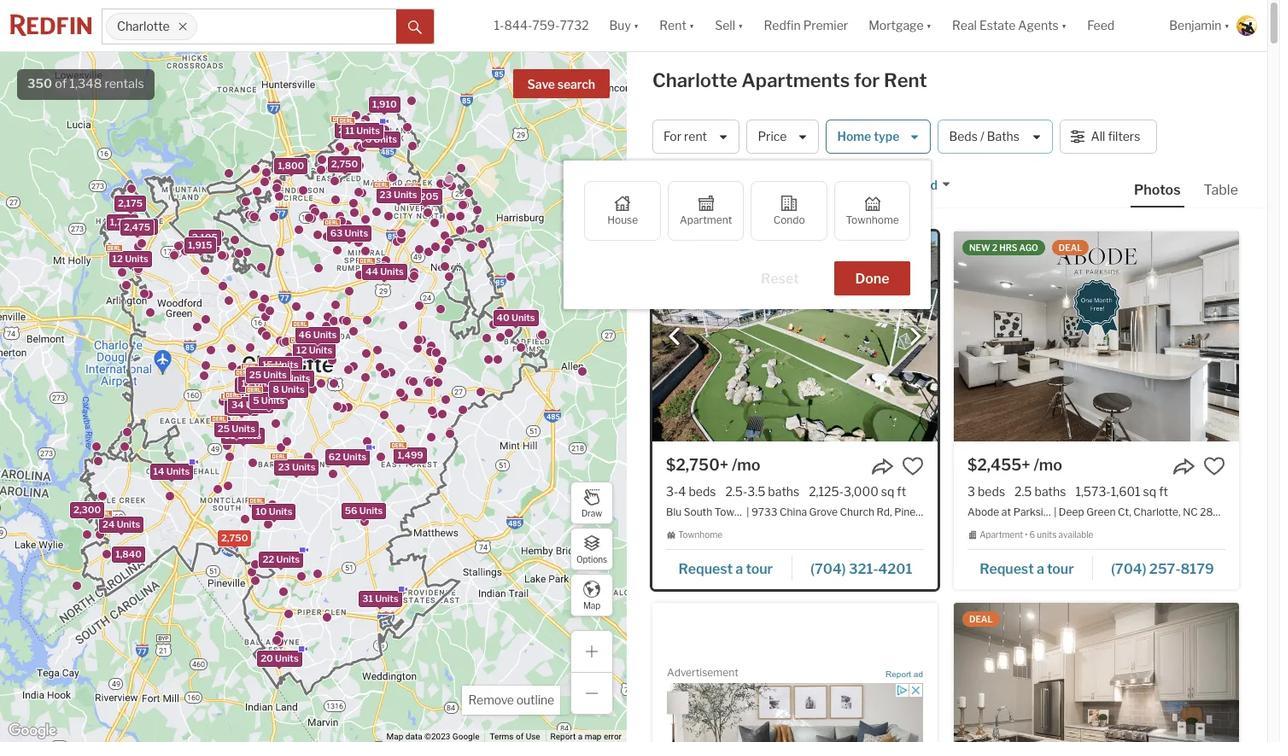 Task type: describe. For each thing, give the bounding box(es) containing it.
remove
[[468, 693, 514, 707]]

feed button
[[1077, 0, 1159, 51]]

0 vertical spatial 12
[[112, 253, 123, 265]]

remove charlotte image
[[178, 21, 188, 32]]

1,573-
[[1075, 484, 1111, 499]]

rd,
[[877, 506, 892, 519]]

premier
[[803, 18, 848, 33]]

1 horizontal spatial 23 units
[[380, 189, 417, 201]]

photos button
[[1131, 181, 1200, 208]]

3-4 beds
[[666, 484, 716, 499]]

photo of deep green ct, charlotte, nc 28269 image
[[954, 231, 1239, 442]]

green
[[1086, 506, 1116, 519]]

1,915
[[188, 239, 212, 251]]

house
[[607, 213, 638, 226]]

all
[[1091, 129, 1105, 144]]

hrs
[[999, 243, 1017, 253]]

church
[[840, 506, 874, 519]]

14 units
[[153, 465, 190, 477]]

townhomes
[[715, 506, 773, 519]]

1 horizontal spatial 24
[[338, 124, 351, 136]]

62 units
[[329, 451, 366, 463]]

map region
[[0, 9, 705, 742]]

submit search image
[[408, 20, 421, 34]]

1 vertical spatial deal
[[969, 614, 993, 624]]

apartment for apartment • 6 units available
[[980, 530, 1023, 540]]

28269
[[1200, 506, 1233, 519]]

| 9733 china grove church rd, pineville, nc 28134
[[747, 506, 987, 519]]

273
[[238, 379, 256, 391]]

0 vertical spatial 1,348
[[69, 76, 102, 91]]

1 vertical spatial 25 units
[[218, 423, 255, 435]]

House checkbox
[[585, 181, 661, 241]]

beds
[[949, 129, 978, 144]]

3,000
[[844, 484, 879, 499]]

1 vertical spatial •
[[1025, 530, 1028, 540]]

22
[[263, 553, 274, 565]]

dialog containing reset
[[564, 161, 931, 309]]

remove outline button
[[462, 686, 560, 715]]

google image
[[4, 720, 61, 742]]

buy ▾
[[609, 18, 639, 33]]

2 inside map region
[[265, 366, 271, 378]]

data
[[405, 732, 422, 741]]

8179
[[1181, 561, 1214, 577]]

rent inside dropdown button
[[660, 18, 686, 33]]

(704) 257-8179 link
[[1093, 553, 1225, 582]]

estate
[[979, 18, 1016, 33]]

of for 350
[[55, 76, 67, 91]]

8
[[273, 383, 279, 395]]

14
[[153, 465, 164, 477]]

1,348 inside 1,348 apartments for rent •
[[652, 178, 685, 192]]

ad region
[[667, 684, 923, 742]]

save search
[[527, 77, 595, 91]]

1 baths from the left
[[768, 484, 799, 499]]

1,910
[[372, 98, 397, 110]]

save search button
[[513, 69, 610, 98]]

options button
[[570, 528, 613, 570]]

• inside 1,348 apartments for rent •
[[808, 179, 812, 194]]

user photo image
[[1237, 15, 1257, 36]]

759-
[[532, 18, 560, 33]]

request a tour for $2,455+
[[980, 561, 1074, 577]]

44 units
[[366, 266, 404, 278]]

sq for $2,750+ /mo
[[881, 484, 894, 499]]

save
[[527, 77, 555, 91]]

favorite button image for $2,750+ /mo
[[902, 455, 924, 477]]

350
[[27, 76, 52, 91]]

0 horizontal spatial 24
[[103, 518, 115, 530]]

34 units
[[231, 399, 269, 411]]

1 horizontal spatial 12 units
[[241, 378, 277, 389]]

map data ©2023 google
[[386, 732, 479, 741]]

▾ for mortgage ▾
[[926, 18, 932, 33]]

2,580
[[228, 401, 256, 413]]

baths
[[987, 129, 1020, 144]]

0 vertical spatial 15
[[262, 359, 273, 371]]

6 inside map region
[[365, 134, 372, 145]]

▾ for rent ▾
[[689, 18, 695, 33]]

buy
[[609, 18, 631, 33]]

ago
[[1019, 243, 1038, 253]]

new 2 hrs ago
[[969, 243, 1038, 253]]

0 horizontal spatial 2,750
[[221, 532, 248, 544]]

5 units
[[253, 394, 285, 406]]

5
[[253, 394, 259, 406]]

19 units
[[244, 379, 280, 391]]

0 horizontal spatial 12 units
[[112, 253, 148, 265]]

ft for $2,455+ /mo
[[1159, 484, 1168, 499]]

▾ for benjamin ▾
[[1224, 18, 1230, 33]]

a for $2,750+
[[736, 561, 743, 577]]

$2,455+
[[968, 456, 1030, 474]]

previous button image
[[666, 328, 683, 345]]

2 nc from the left
[[1183, 506, 1198, 519]]

▾ for buy ▾
[[634, 18, 639, 33]]

outline
[[516, 693, 554, 707]]

0 vertical spatial 2
[[992, 243, 998, 253]]

2.5-3.5 baths
[[725, 484, 799, 499]]

31
[[362, 593, 373, 605]]

6 units
[[365, 134, 397, 145]]

(704) for $2,455+ /mo
[[1111, 561, 1147, 577]]

1-844-759-7732 link
[[494, 18, 589, 33]]

tour for $2,750+ /mo
[[746, 561, 773, 577]]

/mo for $2,750+ /mo
[[732, 456, 761, 474]]

pineville,
[[894, 506, 937, 519]]

3 for 3 units
[[249, 371, 255, 383]]

1 vertical spatial 23 units
[[278, 461, 316, 473]]

request a tour for $2,750+
[[679, 561, 773, 577]]

for for rent
[[854, 69, 880, 91]]

11 units
[[345, 125, 380, 137]]

abode
[[968, 506, 999, 519]]

terms
[[490, 732, 514, 741]]

price
[[758, 129, 787, 144]]

map button
[[570, 574, 613, 617]]

0 horizontal spatial a
[[578, 732, 583, 741]]

0 vertical spatial 25
[[249, 369, 261, 381]]

search
[[557, 77, 595, 91]]

new
[[969, 243, 990, 253]]

0 horizontal spatial 23
[[278, 461, 290, 473]]

1 horizontal spatial 12
[[241, 378, 252, 389]]

1 vertical spatial 15 units
[[242, 389, 279, 401]]

map for map data ©2023 google
[[386, 732, 403, 741]]

63 units
[[330, 227, 368, 239]]

photos
[[1134, 182, 1181, 198]]

1 horizontal spatial 2,750
[[331, 158, 358, 170]]

rent ▾
[[660, 18, 695, 33]]

done
[[855, 271, 889, 287]]

0 vertical spatial 23
[[380, 189, 392, 201]]

0 horizontal spatial 24 units
[[103, 518, 140, 530]]

2 units
[[265, 366, 297, 378]]

next button image
[[907, 328, 924, 345]]

2,125-3,000 sq ft
[[809, 484, 906, 499]]

9733
[[751, 506, 778, 519]]

31 units
[[362, 593, 399, 605]]

sort
[[821, 178, 846, 192]]

report a map error
[[550, 732, 622, 741]]

▾ for sell ▾
[[738, 18, 743, 33]]

5 ▾ from the left
[[1061, 18, 1067, 33]]

350 of 1,348 rentals
[[27, 76, 144, 91]]

units
[[1037, 530, 1057, 540]]



Task type: locate. For each thing, give the bounding box(es) containing it.
for
[[664, 129, 682, 144]]

rent inside 1,348 apartments for rent •
[[776, 178, 800, 192]]

15 up the 3 units on the left of the page
[[262, 359, 273, 371]]

report for report a map error
[[550, 732, 576, 741]]

beds right 4
[[689, 484, 716, 499]]

rent inside button
[[684, 129, 707, 144]]

1 horizontal spatial apartment
[[980, 530, 1023, 540]]

0 horizontal spatial report
[[550, 732, 576, 741]]

4 ▾ from the left
[[926, 18, 932, 33]]

0 horizontal spatial apartment
[[680, 213, 732, 226]]

Townhome checkbox
[[834, 181, 911, 241]]

2.5-
[[725, 484, 747, 499]]

| left deep
[[1054, 506, 1057, 519]]

draw
[[582, 508, 602, 518]]

0 horizontal spatial nc
[[939, 506, 954, 519]]

1 horizontal spatial sq
[[1143, 484, 1156, 499]]

24 units up "1,840"
[[103, 518, 140, 530]]

4
[[678, 484, 686, 499]]

0 vertical spatial 24 units
[[338, 124, 376, 136]]

2 ft from the left
[[1159, 484, 1168, 499]]

▾ left user photo
[[1224, 18, 1230, 33]]

1 request from the left
[[679, 561, 733, 577]]

0 vertical spatial report
[[886, 669, 911, 679]]

1 beds from the left
[[689, 484, 716, 499]]

1 vertical spatial of
[[516, 732, 524, 741]]

0 horizontal spatial sq
[[881, 484, 894, 499]]

1 request a tour from the left
[[679, 561, 773, 577]]

2 sq from the left
[[1143, 484, 1156, 499]]

0 horizontal spatial /mo
[[732, 456, 761, 474]]

1,601
[[1111, 484, 1141, 499]]

charlotte up for rent button
[[652, 69, 738, 91]]

2 baths from the left
[[1035, 484, 1066, 499]]

1 horizontal spatial rent
[[776, 178, 800, 192]]

request down south
[[679, 561, 733, 577]]

1 (704) from the left
[[810, 561, 846, 577]]

1-844-759-7732
[[494, 18, 589, 33]]

6 ▾ from the left
[[1224, 18, 1230, 33]]

request a tour button for $2,455+
[[968, 555, 1093, 581]]

benjamin
[[1169, 18, 1222, 33]]

a down townhomes
[[736, 561, 743, 577]]

15 units
[[262, 359, 299, 371], [242, 389, 279, 401]]

sell ▾ button
[[705, 0, 754, 51]]

1 vertical spatial 12 units
[[296, 344, 332, 356]]

charlotte for charlotte apartments for rent
[[652, 69, 738, 91]]

2 ▾ from the left
[[689, 18, 695, 33]]

20 units
[[261, 653, 299, 665]]

39
[[272, 372, 285, 384]]

1 2,350 from the left
[[127, 220, 154, 232]]

2 beds from the left
[[978, 484, 1005, 499]]

Apartment checkbox
[[668, 181, 744, 241]]

2 favorite button checkbox from the left
[[1203, 455, 1225, 477]]

recommended button
[[848, 177, 951, 194]]

favorite button checkbox up pineville,
[[902, 455, 924, 477]]

0 vertical spatial deal
[[1059, 243, 1082, 253]]

12 units
[[112, 253, 148, 265], [296, 344, 332, 356], [241, 378, 277, 389]]

request a tour button
[[666, 555, 792, 581], [968, 555, 1093, 581]]

nc left 28269 in the right of the page
[[1183, 506, 1198, 519]]

1 vertical spatial 24
[[103, 518, 115, 530]]

apartment inside option
[[680, 213, 732, 226]]

2 horizontal spatial 12
[[296, 344, 307, 356]]

19
[[244, 379, 255, 391]]

1 horizontal spatial 25
[[249, 369, 261, 381]]

nc left 28134 at the bottom
[[939, 506, 954, 519]]

16
[[225, 430, 236, 442]]

0 horizontal spatial baths
[[768, 484, 799, 499]]

4201
[[878, 561, 912, 577]]

1 request a tour button from the left
[[666, 555, 792, 581]]

0 horizontal spatial 12
[[112, 253, 123, 265]]

25 units
[[249, 369, 287, 381], [218, 423, 255, 435]]

0 horizontal spatial beds
[[689, 484, 716, 499]]

1 horizontal spatial /mo
[[1034, 456, 1062, 474]]

sq up charlotte,
[[1143, 484, 1156, 499]]

map inside button
[[583, 600, 600, 610]]

0 vertical spatial map
[[583, 600, 600, 610]]

apartment down at
[[980, 530, 1023, 540]]

0 vertical spatial 3
[[249, 371, 255, 383]]

2 (704) from the left
[[1111, 561, 1147, 577]]

0 horizontal spatial tour
[[746, 561, 773, 577]]

2 horizontal spatial 12 units
[[296, 344, 332, 356]]

0 vertical spatial 24
[[338, 124, 351, 136]]

25
[[249, 369, 261, 381], [218, 423, 230, 435]]

use
[[526, 732, 540, 741]]

7732
[[560, 18, 589, 33]]

tour down 9733
[[746, 561, 773, 577]]

charlotte left the remove charlotte icon
[[117, 19, 170, 34]]

0 horizontal spatial request
[[679, 561, 733, 577]]

table
[[1204, 182, 1238, 198]]

apartments
[[688, 178, 754, 192]]

0 horizontal spatial of
[[55, 76, 67, 91]]

map down options
[[583, 600, 600, 610]]

charlotte,
[[1134, 506, 1181, 519]]

request a tour button down apartment • 6 units available
[[968, 555, 1093, 581]]

photo of 6023 tindall park dr, charlotte, nc 28210 image
[[954, 603, 1239, 742]]

2
[[992, 243, 998, 253], [265, 366, 271, 378]]

townhome down recommended
[[846, 213, 899, 226]]

1 horizontal spatial ft
[[1159, 484, 1168, 499]]

1 vertical spatial 6
[[1030, 530, 1035, 540]]

1 vertical spatial townhome
[[678, 530, 723, 540]]

0 horizontal spatial favorite button checkbox
[[902, 455, 924, 477]]

report for report ad
[[886, 669, 911, 679]]

20
[[261, 653, 273, 665]]

2 vertical spatial 12
[[241, 378, 252, 389]]

1 ft from the left
[[897, 484, 906, 499]]

ad
[[914, 669, 923, 679]]

2 favorite button image from the left
[[1203, 455, 1225, 477]]

40
[[497, 312, 510, 324]]

0 vertical spatial apartment
[[680, 213, 732, 226]]

sort :
[[821, 178, 848, 192]]

1 sq from the left
[[881, 484, 894, 499]]

$2,750+ /mo
[[666, 456, 761, 474]]

0 horizontal spatial townhome
[[678, 530, 723, 540]]

2 request a tour from the left
[[980, 561, 1074, 577]]

0 vertical spatial 6
[[365, 134, 372, 145]]

for for rent
[[757, 178, 774, 192]]

ft for $2,750+ /mo
[[897, 484, 906, 499]]

price button
[[747, 120, 819, 154]]

rent ▾ button
[[660, 0, 695, 51]]

None search field
[[198, 9, 396, 44]]

Condo checkbox
[[751, 181, 827, 241]]

redfin premier
[[764, 18, 848, 33]]

1 horizontal spatial report
[[886, 669, 911, 679]]

2 2,350 from the left
[[123, 221, 151, 233]]

/mo
[[732, 456, 761, 474], [1034, 456, 1062, 474]]

56
[[345, 504, 357, 516]]

option group containing house
[[585, 181, 911, 241]]

1 horizontal spatial a
[[736, 561, 743, 577]]

favorite button checkbox for $2,750+ /mo
[[902, 455, 924, 477]]

▾ right the agents
[[1061, 18, 1067, 33]]

favorite button image for $2,455+ /mo
[[1203, 455, 1225, 477]]

option group
[[585, 181, 911, 241]]

1,348 left rentals
[[69, 76, 102, 91]]

1 horizontal spatial rent
[[884, 69, 927, 91]]

(704) left 321-
[[810, 561, 846, 577]]

0 horizontal spatial for
[[757, 178, 774, 192]]

0 vertical spatial for
[[854, 69, 880, 91]]

ft up charlotte,
[[1159, 484, 1168, 499]]

filters
[[1108, 129, 1140, 144]]

1 vertical spatial for
[[757, 178, 774, 192]]

12
[[112, 253, 123, 265], [296, 344, 307, 356], [241, 378, 252, 389]]

request for $2,750+
[[679, 561, 733, 577]]

2 | from the left
[[1054, 506, 1057, 519]]

1 vertical spatial 1,348
[[652, 178, 685, 192]]

1 vertical spatial 12
[[296, 344, 307, 356]]

24 units down 1,910
[[338, 124, 376, 136]]

1 vertical spatial 3
[[968, 484, 975, 499]]

2 request a tour button from the left
[[968, 555, 1093, 581]]

nc
[[939, 506, 954, 519], [1183, 506, 1198, 519]]

deal
[[1059, 243, 1082, 253], [969, 614, 993, 624]]

favorite button checkbox
[[902, 455, 924, 477], [1203, 455, 1225, 477]]

mortgage
[[869, 18, 924, 33]]

2 request from the left
[[980, 561, 1034, 577]]

townhome inside townhome option
[[846, 213, 899, 226]]

1 /mo from the left
[[732, 456, 761, 474]]

0 horizontal spatial request a tour
[[679, 561, 773, 577]]

sell ▾ button
[[715, 0, 743, 51]]

©2023
[[425, 732, 450, 741]]

charlotte for charlotte
[[117, 19, 170, 34]]

23
[[380, 189, 392, 201], [278, 461, 290, 473]]

15 up 2,580
[[242, 389, 253, 401]]

:
[[846, 178, 848, 192]]

terms of use link
[[490, 732, 540, 741]]

baths up china
[[768, 484, 799, 499]]

mortgage ▾ button
[[858, 0, 942, 51]]

1,840
[[116, 548, 142, 560]]

/mo up 2.5 baths
[[1034, 456, 1062, 474]]

/mo for $2,455+ /mo
[[1034, 456, 1062, 474]]

1 vertical spatial apartment
[[980, 530, 1023, 540]]

baths up parkside
[[1035, 484, 1066, 499]]

0 horizontal spatial request a tour button
[[666, 555, 792, 581]]

0 vertical spatial 23 units
[[380, 189, 417, 201]]

1 vertical spatial 25
[[218, 423, 230, 435]]

1 horizontal spatial for
[[854, 69, 880, 91]]

blu
[[666, 506, 682, 519]]

1 horizontal spatial nc
[[1183, 506, 1198, 519]]

0 vertical spatial rent
[[660, 18, 686, 33]]

ft up pineville,
[[897, 484, 906, 499]]

for inside 1,348 apartments for rent •
[[757, 178, 774, 192]]

23 units down 6 units
[[380, 189, 417, 201]]

0 horizontal spatial (704)
[[810, 561, 846, 577]]

1,348 down for at the top of the page
[[652, 178, 685, 192]]

1 horizontal spatial deal
[[1059, 243, 1082, 253]]

rent right 'buy ▾'
[[660, 18, 686, 33]]

report left ad at right
[[886, 669, 911, 679]]

0 vertical spatial 15 units
[[262, 359, 299, 371]]

1 horizontal spatial 6
[[1030, 530, 1035, 540]]

apartment for apartment
[[680, 213, 732, 226]]

type
[[874, 129, 900, 144]]

a down apartment • 6 units available
[[1037, 561, 1044, 577]]

favorite button image up pineville,
[[902, 455, 924, 477]]

1 | from the left
[[747, 506, 749, 519]]

a for $2,455+
[[1037, 561, 1044, 577]]

/mo up '2.5-'
[[732, 456, 761, 474]]

sq up 'rd,'
[[881, 484, 894, 499]]

| left 9733
[[747, 506, 749, 519]]

a left map
[[578, 732, 583, 741]]

0 horizontal spatial rent
[[660, 18, 686, 33]]

2.5 baths
[[1015, 484, 1066, 499]]

2 2,475 from the left
[[126, 221, 152, 233]]

24 units
[[338, 124, 376, 136], [103, 518, 140, 530]]

rent down mortgage ▾ dropdown button
[[884, 69, 927, 91]]

$2,455+ /mo
[[968, 456, 1062, 474]]

6 left units
[[1030, 530, 1035, 540]]

redfin
[[764, 18, 801, 33]]

beds / baths button
[[938, 120, 1053, 154]]

6 right the 11
[[365, 134, 372, 145]]

1 horizontal spatial 15
[[262, 359, 273, 371]]

done button
[[834, 261, 911, 295]]

(704) 321-4201
[[810, 561, 912, 577]]

▾ right mortgage
[[926, 18, 932, 33]]

remove outline
[[468, 693, 554, 707]]

2 /mo from the left
[[1034, 456, 1062, 474]]

1-
[[494, 18, 504, 33]]

sq for $2,455+ /mo
[[1143, 484, 1156, 499]]

request a tour button down blu south townhomes
[[666, 555, 792, 581]]

1 horizontal spatial 23
[[380, 189, 392, 201]]

0 vertical spatial 12 units
[[112, 253, 148, 265]]

beds up abode
[[978, 484, 1005, 499]]

request a tour down apartment • 6 units available
[[980, 561, 1074, 577]]

▾ right sell
[[738, 18, 743, 33]]

0 vertical spatial 25 units
[[249, 369, 287, 381]]

apartment down apartments
[[680, 213, 732, 226]]

1 tour from the left
[[746, 561, 773, 577]]

1,348 apartments for rent •
[[652, 178, 812, 194]]

1 horizontal spatial townhome
[[846, 213, 899, 226]]

beds
[[689, 484, 716, 499], [978, 484, 1005, 499]]

(704) 321-4201 link
[[792, 553, 924, 582]]

condo
[[773, 213, 805, 226]]

request for $2,455+
[[980, 561, 1034, 577]]

dialog
[[564, 161, 931, 309]]

34
[[231, 399, 244, 411]]

option group inside dialog
[[585, 181, 911, 241]]

0 horizontal spatial |
[[747, 506, 749, 519]]

0 horizontal spatial •
[[808, 179, 812, 194]]

44
[[366, 266, 378, 278]]

3 ▾ from the left
[[738, 18, 743, 33]]

1,499
[[397, 449, 423, 461]]

15
[[262, 359, 273, 371], [242, 389, 253, 401]]

2,750
[[331, 158, 358, 170], [221, 532, 248, 544]]

real estate agents ▾ button
[[942, 0, 1077, 51]]

1 vertical spatial 2,750
[[221, 532, 248, 544]]

report inside button
[[886, 669, 911, 679]]

0 horizontal spatial ft
[[897, 484, 906, 499]]

for up home type
[[854, 69, 880, 91]]

8 units
[[273, 383, 305, 395]]

photo of 9733 china grove church rd, pineville, nc 28134 image
[[652, 231, 938, 442]]

1 favorite button checkbox from the left
[[902, 455, 924, 477]]

(704) for $2,750+ /mo
[[810, 561, 846, 577]]

tour for $2,455+ /mo
[[1047, 561, 1074, 577]]

(704) left 257-
[[1111, 561, 1147, 577]]

map for map
[[583, 600, 600, 610]]

1 ▾ from the left
[[634, 18, 639, 33]]

of for terms
[[516, 732, 524, 741]]

3 for 3 beds
[[968, 484, 975, 499]]

favorite button image up 28269 in the right of the page
[[1203, 455, 1225, 477]]

home type button
[[826, 120, 931, 154]]

0 vertical spatial •
[[808, 179, 812, 194]]

2 vertical spatial 12 units
[[241, 378, 277, 389]]

1 vertical spatial 23
[[278, 461, 290, 473]]

for up condo
[[757, 178, 774, 192]]

▾ left sell
[[689, 18, 695, 33]]

rent up condo
[[776, 178, 800, 192]]

favorite button checkbox up 28269 in the right of the page
[[1203, 455, 1225, 477]]

1 vertical spatial 24 units
[[103, 518, 140, 530]]

map left data
[[386, 732, 403, 741]]

3
[[249, 371, 255, 383], [968, 484, 975, 499]]

23 units left 62
[[278, 461, 316, 473]]

favorite button checkbox for $2,455+ /mo
[[1203, 455, 1225, 477]]

for rent button
[[652, 120, 740, 154]]

1 vertical spatial rent
[[884, 69, 927, 91]]

▾ right buy at the left top of the page
[[634, 18, 639, 33]]

beds / baths
[[949, 129, 1020, 144]]

request a tour down blu south townhomes
[[679, 561, 773, 577]]

report left map
[[550, 732, 576, 741]]

23 units
[[380, 189, 417, 201], [278, 461, 316, 473]]

1 favorite button image from the left
[[902, 455, 924, 477]]

1 horizontal spatial favorite button checkbox
[[1203, 455, 1225, 477]]

3 inside map region
[[249, 371, 255, 383]]

1 horizontal spatial map
[[583, 600, 600, 610]]

all filters button
[[1059, 120, 1157, 154]]

all filters
[[1091, 129, 1140, 144]]

at
[[1002, 506, 1011, 519]]

46 units
[[299, 329, 337, 341]]

• left sort
[[808, 179, 812, 194]]

rent right for at the top of the page
[[684, 129, 707, 144]]

1 horizontal spatial beds
[[978, 484, 1005, 499]]

1 2,475 from the left
[[124, 221, 150, 233]]

tour down units
[[1047, 561, 1074, 577]]

abode at parkside | deep green ct, charlotte, nc 28269
[[968, 506, 1233, 519]]

0 horizontal spatial deal
[[969, 614, 993, 624]]

request down apartment • 6 units available
[[980, 561, 1034, 577]]

0 horizontal spatial 15
[[242, 389, 253, 401]]

40 units
[[497, 312, 535, 324]]

2 left "39"
[[265, 366, 271, 378]]

23 up 10 units
[[278, 461, 290, 473]]

1 vertical spatial 15
[[242, 389, 253, 401]]

request a tour button for $2,750+
[[666, 555, 792, 581]]

321-
[[849, 561, 878, 577]]

1 horizontal spatial 3
[[968, 484, 975, 499]]

16 units
[[225, 430, 261, 442]]

1 horizontal spatial tour
[[1047, 561, 1074, 577]]

map
[[583, 600, 600, 610], [386, 732, 403, 741]]

0 vertical spatial townhome
[[846, 213, 899, 226]]

of right 350
[[55, 76, 67, 91]]

$2,750+
[[666, 456, 729, 474]]

1,725
[[110, 216, 135, 228]]

2 left hrs
[[992, 243, 998, 253]]

0 horizontal spatial favorite button image
[[902, 455, 924, 477]]

favorite button image
[[902, 455, 924, 477], [1203, 455, 1225, 477]]

south
[[684, 506, 712, 519]]

1 nc from the left
[[939, 506, 954, 519]]

townhome down south
[[678, 530, 723, 540]]

23 left 2,205
[[380, 189, 392, 201]]

1 horizontal spatial 1,348
[[652, 178, 685, 192]]

2 tour from the left
[[1047, 561, 1074, 577]]

• left units
[[1025, 530, 1028, 540]]

map
[[585, 732, 602, 741]]

of left use on the bottom of page
[[516, 732, 524, 741]]



Task type: vqa. For each thing, say whether or not it's contained in the screenshot.
'next' ICON in the bottom right of the page
no



